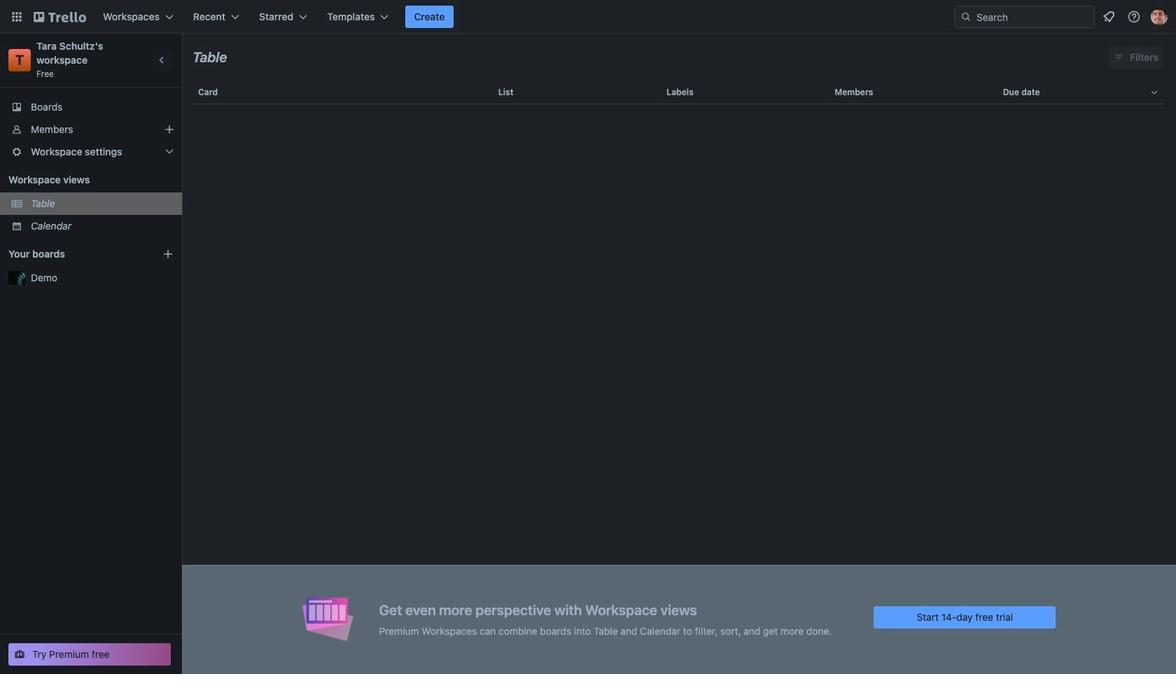 Task type: vqa. For each thing, say whether or not it's contained in the screenshot.
table
yes



Task type: locate. For each thing, give the bounding box(es) containing it.
your boards with 1 items element
[[8, 246, 141, 263]]

row
[[193, 76, 1166, 109]]

None text field
[[193, 44, 227, 71]]

primary element
[[0, 0, 1177, 34]]

add board image
[[163, 249, 174, 260]]

back to home image
[[34, 6, 86, 28]]

Search field
[[955, 6, 1095, 28]]

0 notifications image
[[1101, 8, 1118, 25]]

table
[[182, 76, 1177, 675]]



Task type: describe. For each thing, give the bounding box(es) containing it.
james peterson (jamespeterson93) image
[[1152, 8, 1168, 25]]

open information menu image
[[1128, 10, 1142, 24]]

search image
[[961, 11, 972, 22]]

workspace navigation collapse icon image
[[153, 50, 172, 70]]



